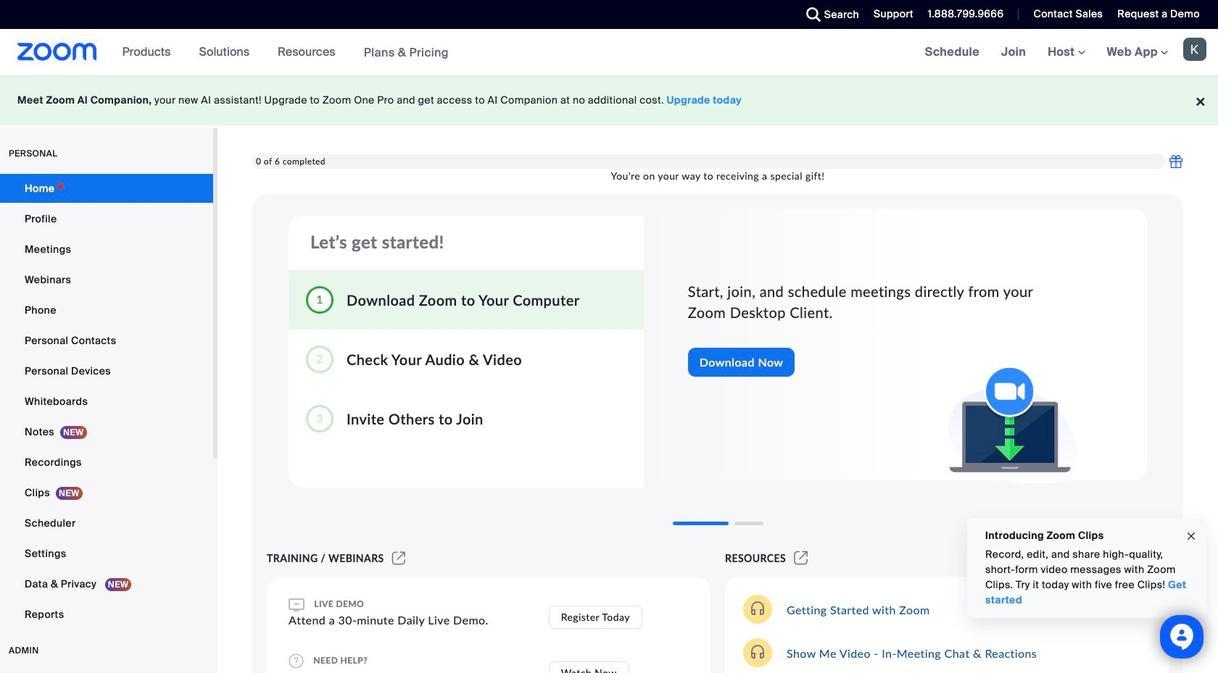 Task type: vqa. For each thing, say whether or not it's contained in the screenshot.
the add to google calendar image
no



Task type: describe. For each thing, give the bounding box(es) containing it.
personal menu menu
[[0, 174, 213, 631]]

close image
[[1186, 528, 1197, 545]]

1 window new image from the left
[[390, 553, 408, 565]]

2 window new image from the left
[[792, 553, 810, 565]]

profile picture image
[[1184, 38, 1207, 61]]



Task type: locate. For each thing, give the bounding box(es) containing it.
banner
[[0, 29, 1218, 76]]

footer
[[0, 75, 1218, 125]]

0 horizontal spatial window new image
[[390, 553, 408, 565]]

zoom logo image
[[17, 43, 97, 61]]

product information navigation
[[111, 29, 460, 76]]

window new image
[[390, 553, 408, 565], [792, 553, 810, 565]]

meetings navigation
[[914, 29, 1218, 76]]

1 horizontal spatial window new image
[[792, 553, 810, 565]]



